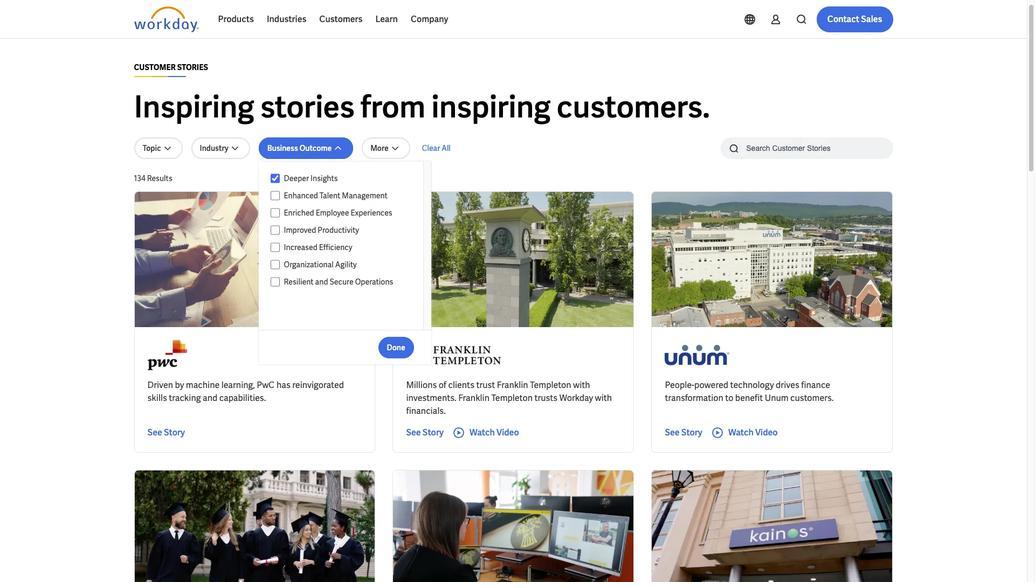 Task type: locate. For each thing, give the bounding box(es) containing it.
see story down transformation on the bottom of page
[[665, 427, 703, 438]]

1 vertical spatial with
[[595, 393, 612, 404]]

1 vertical spatial and
[[203, 393, 217, 404]]

2 watch from the left
[[728, 427, 754, 438]]

3 see story from the left
[[665, 427, 703, 438]]

2 horizontal spatial see story link
[[665, 427, 703, 439]]

skills
[[147, 393, 167, 404]]

story down the financials.
[[423, 427, 444, 438]]

2 horizontal spatial see
[[665, 427, 680, 438]]

1 horizontal spatial with
[[595, 393, 612, 404]]

0 vertical spatial and
[[315, 277, 328, 287]]

watch for franklin
[[470, 427, 495, 438]]

1 horizontal spatial see story
[[406, 427, 444, 438]]

templeton up trusts at bottom right
[[530, 380, 571, 391]]

efficiency
[[319, 243, 352, 252]]

2 see story from the left
[[406, 427, 444, 438]]

enriched
[[284, 208, 314, 218]]

people-
[[665, 380, 695, 391]]

technology
[[730, 380, 774, 391]]

1 watch from the left
[[470, 427, 495, 438]]

business
[[267, 143, 298, 153]]

watch down benefit
[[728, 427, 754, 438]]

and
[[315, 277, 328, 287], [203, 393, 217, 404]]

organizational
[[284, 260, 334, 270]]

see story
[[147, 427, 185, 438], [406, 427, 444, 438], [665, 427, 703, 438]]

None checkbox
[[271, 174, 280, 183], [271, 191, 280, 201], [271, 208, 280, 218], [271, 243, 280, 252], [271, 174, 280, 183], [271, 191, 280, 201], [271, 208, 280, 218], [271, 243, 280, 252]]

watch
[[470, 427, 495, 438], [728, 427, 754, 438]]

see
[[147, 427, 162, 438], [406, 427, 421, 438], [665, 427, 680, 438]]

franklin
[[497, 380, 528, 391], [458, 393, 490, 404]]

2 see story link from the left
[[406, 427, 444, 439]]

1 horizontal spatial watch video
[[728, 427, 778, 438]]

2 video from the left
[[755, 427, 778, 438]]

1 horizontal spatial see story link
[[406, 427, 444, 439]]

story
[[164, 427, 185, 438], [423, 427, 444, 438], [681, 427, 703, 438]]

templeton down trust
[[491, 393, 533, 404]]

customers button
[[313, 6, 369, 32]]

industries
[[267, 13, 306, 25]]

experiences
[[351, 208, 392, 218]]

industry button
[[191, 138, 250, 159]]

benefit
[[735, 393, 763, 404]]

with right workday
[[595, 393, 612, 404]]

from
[[361, 87, 426, 127]]

0 horizontal spatial see
[[147, 427, 162, 438]]

story down "tracking"
[[164, 427, 185, 438]]

see story link down the financials.
[[406, 427, 444, 439]]

0 horizontal spatial watch video
[[470, 427, 519, 438]]

1 horizontal spatial story
[[423, 427, 444, 438]]

watch video down millions of clients trust franklin templeton with investments. franklin templeton trusts workday with financials.
[[470, 427, 519, 438]]

resilient and secure operations link
[[280, 276, 413, 289]]

2 horizontal spatial story
[[681, 427, 703, 438]]

customers. inside "people-powered technology drives finance transformation to benefit unum customers."
[[791, 393, 834, 404]]

1 watch video from the left
[[470, 427, 519, 438]]

learn button
[[369, 6, 404, 32]]

3 story from the left
[[681, 427, 703, 438]]

templeton
[[530, 380, 571, 391], [491, 393, 533, 404]]

3 see from the left
[[665, 427, 680, 438]]

2 watch video link from the left
[[711, 427, 778, 439]]

and down organizational agility
[[315, 277, 328, 287]]

see story down skills
[[147, 427, 185, 438]]

2 see from the left
[[406, 427, 421, 438]]

see down skills
[[147, 427, 162, 438]]

0 horizontal spatial story
[[164, 427, 185, 438]]

video
[[497, 427, 519, 438], [755, 427, 778, 438]]

1 video from the left
[[497, 427, 519, 438]]

see down transformation on the bottom of page
[[665, 427, 680, 438]]

0 horizontal spatial franklin
[[458, 393, 490, 404]]

business outcome button
[[259, 138, 353, 159]]

and down machine
[[203, 393, 217, 404]]

1 horizontal spatial customers.
[[791, 393, 834, 404]]

improved
[[284, 225, 316, 235]]

video for unum
[[755, 427, 778, 438]]

products button
[[212, 6, 260, 32]]

watch video
[[470, 427, 519, 438], [728, 427, 778, 438]]

with up workday
[[573, 380, 590, 391]]

watch video link down benefit
[[711, 427, 778, 439]]

capabilities.
[[219, 393, 266, 404]]

1 horizontal spatial and
[[315, 277, 328, 287]]

Search Customer Stories text field
[[740, 139, 872, 157]]

0 horizontal spatial video
[[497, 427, 519, 438]]

increased
[[284, 243, 317, 252]]

watch down millions of clients trust franklin templeton with investments. franklin templeton trusts workday with financials.
[[470, 427, 495, 438]]

see story link down skills
[[147, 427, 185, 439]]

1 watch video link from the left
[[452, 427, 519, 439]]

story for millions of clients trust franklin templeton with investments. franklin templeton trusts workday with financials.
[[423, 427, 444, 438]]

0 horizontal spatial see story link
[[147, 427, 185, 439]]

pwc
[[257, 380, 275, 391]]

learn
[[376, 13, 398, 25]]

story for people-powered technology drives finance transformation to benefit unum customers.
[[681, 427, 703, 438]]

1 horizontal spatial see
[[406, 427, 421, 438]]

franklin down trust
[[458, 393, 490, 404]]

0 horizontal spatial and
[[203, 393, 217, 404]]

see for people-powered technology drives finance transformation to benefit unum customers.
[[665, 427, 680, 438]]

deeper insights link
[[280, 172, 413, 185]]

1 horizontal spatial watch
[[728, 427, 754, 438]]

deeper insights
[[284, 174, 338, 183]]

driven
[[147, 380, 173, 391]]

2 watch video from the left
[[728, 427, 778, 438]]

resilient and secure operations
[[284, 277, 393, 287]]

see story link for people-powered technology drives finance transformation to benefit unum customers.
[[665, 427, 703, 439]]

see down the financials.
[[406, 427, 421, 438]]

video down millions of clients trust franklin templeton with investments. franklin templeton trusts workday with financials.
[[497, 427, 519, 438]]

see story down the financials.
[[406, 427, 444, 438]]

1 horizontal spatial watch video link
[[711, 427, 778, 439]]

clear
[[422, 143, 440, 153]]

story down transformation on the bottom of page
[[681, 427, 703, 438]]

machine
[[186, 380, 220, 391]]

franklin right trust
[[497, 380, 528, 391]]

1 story from the left
[[164, 427, 185, 438]]

1 see story link from the left
[[147, 427, 185, 439]]

3 see story link from the left
[[665, 427, 703, 439]]

to
[[725, 393, 734, 404]]

1 vertical spatial customers.
[[791, 393, 834, 404]]

0 vertical spatial franklin
[[497, 380, 528, 391]]

1 horizontal spatial video
[[755, 427, 778, 438]]

see for millions of clients trust franklin templeton with investments. franklin templeton trusts workday with financials.
[[406, 427, 421, 438]]

0 horizontal spatial with
[[573, 380, 590, 391]]

None checkbox
[[271, 225, 280, 235], [271, 260, 280, 270], [271, 277, 280, 287], [271, 225, 280, 235], [271, 260, 280, 270], [271, 277, 280, 287]]

watch video link down millions of clients trust franklin templeton with investments. franklin templeton trusts workday with financials.
[[452, 427, 519, 439]]

customers.
[[557, 87, 710, 127], [791, 393, 834, 404]]

0 horizontal spatial watch video link
[[452, 427, 519, 439]]

watch video down benefit
[[728, 427, 778, 438]]

2 horizontal spatial see story
[[665, 427, 703, 438]]

0 horizontal spatial watch
[[470, 427, 495, 438]]

2 story from the left
[[423, 427, 444, 438]]

driven by machine learning, pwc has reinvigorated skills tracking and capabilities.
[[147, 380, 344, 404]]

134 results
[[134, 174, 172, 183]]

organizational agility link
[[280, 258, 413, 271]]

watch video for franklin
[[470, 427, 519, 438]]

talent
[[320, 191, 340, 201]]

0 horizontal spatial see story
[[147, 427, 185, 438]]

see story link down transformation on the bottom of page
[[665, 427, 703, 439]]

0 vertical spatial customers.
[[557, 87, 710, 127]]

video down the unum
[[755, 427, 778, 438]]

video for franklin
[[497, 427, 519, 438]]

customer stories
[[134, 63, 208, 72]]

watch video link
[[452, 427, 519, 439], [711, 427, 778, 439]]

see story link
[[147, 427, 185, 439], [406, 427, 444, 439], [665, 427, 703, 439]]



Task type: vqa. For each thing, say whether or not it's contained in the screenshot.
'Franklin'
yes



Task type: describe. For each thing, give the bounding box(es) containing it.
clients
[[448, 380, 475, 391]]

inspiring
[[432, 87, 551, 127]]

0 vertical spatial templeton
[[530, 380, 571, 391]]

0 horizontal spatial customers.
[[557, 87, 710, 127]]

employee
[[316, 208, 349, 218]]

resilient
[[284, 277, 314, 287]]

deeper
[[284, 174, 309, 183]]

insights
[[311, 174, 338, 183]]

millions
[[406, 380, 437, 391]]

enriched employee experiences
[[284, 208, 392, 218]]

powered
[[695, 380, 729, 391]]

see story link for millions of clients trust franklin templeton with investments. franklin templeton trusts workday with financials.
[[406, 427, 444, 439]]

inspiring
[[134, 87, 254, 127]]

management
[[342, 191, 388, 201]]

topic
[[143, 143, 161, 153]]

clear all
[[422, 143, 451, 153]]

more button
[[362, 138, 410, 159]]

increased efficiency link
[[280, 241, 413, 254]]

customers
[[319, 13, 363, 25]]

trusts
[[535, 393, 558, 404]]

finance
[[801, 380, 831, 391]]

1 horizontal spatial franklin
[[497, 380, 528, 391]]

products
[[218, 13, 254, 25]]

productivity
[[318, 225, 359, 235]]

franklin templeton companies, llc image
[[406, 340, 501, 370]]

company
[[411, 13, 448, 25]]

tracking
[[169, 393, 201, 404]]

customer
[[134, 63, 176, 72]]

watch for unum
[[728, 427, 754, 438]]

more
[[371, 143, 389, 153]]

transformation
[[665, 393, 724, 404]]

improved productivity link
[[280, 224, 413, 237]]

and inside driven by machine learning, pwc has reinvigorated skills tracking and capabilities.
[[203, 393, 217, 404]]

secure
[[330, 277, 354, 287]]

inspiring stories from inspiring customers.
[[134, 87, 710, 127]]

sales
[[861, 13, 883, 25]]

all
[[442, 143, 451, 153]]

134
[[134, 174, 145, 183]]

organizational agility
[[284, 260, 357, 270]]

results
[[147, 174, 172, 183]]

improved productivity
[[284, 225, 359, 235]]

contact
[[828, 13, 860, 25]]

by
[[175, 380, 184, 391]]

outcome
[[300, 143, 332, 153]]

watch video link for franklin
[[452, 427, 519, 439]]

enhanced talent management link
[[280, 189, 413, 202]]

investments.
[[406, 393, 457, 404]]

done
[[387, 343, 405, 352]]

topic button
[[134, 138, 183, 159]]

enhanced
[[284, 191, 318, 201]]

business outcome
[[267, 143, 332, 153]]

unum
[[765, 393, 789, 404]]

1 vertical spatial templeton
[[491, 393, 533, 404]]

stories
[[260, 87, 355, 127]]

trust
[[476, 380, 495, 391]]

see story for people-powered technology drives finance transformation to benefit unum customers.
[[665, 427, 703, 438]]

has
[[277, 380, 291, 391]]

watch video link for unum
[[711, 427, 778, 439]]

enhanced talent management
[[284, 191, 388, 201]]

clear all button
[[419, 138, 454, 159]]

agility
[[335, 260, 357, 270]]

industry
[[200, 143, 228, 153]]

see story for millions of clients trust franklin templeton with investments. franklin templeton trusts workday with financials.
[[406, 427, 444, 438]]

go to the homepage image
[[134, 6, 199, 32]]

1 vertical spatial franklin
[[458, 393, 490, 404]]

1 see from the left
[[147, 427, 162, 438]]

increased efficiency
[[284, 243, 352, 252]]

done button
[[378, 337, 414, 358]]

industries button
[[260, 6, 313, 32]]

1 see story from the left
[[147, 427, 185, 438]]

people-powered technology drives finance transformation to benefit unum customers.
[[665, 380, 834, 404]]

unum image
[[665, 340, 730, 370]]

pricewaterhousecoopers global licensing services corporation (pwc) image
[[147, 340, 187, 370]]

0 vertical spatial with
[[573, 380, 590, 391]]

watch video for unum
[[728, 427, 778, 438]]

reinvigorated
[[292, 380, 344, 391]]

enriched employee experiences link
[[280, 207, 413, 219]]

operations
[[355, 277, 393, 287]]

contact sales link
[[817, 6, 893, 32]]

and inside resilient and secure operations link
[[315, 277, 328, 287]]

stories
[[177, 63, 208, 72]]

company button
[[404, 6, 455, 32]]

financials.
[[406, 406, 446, 417]]

contact sales
[[828, 13, 883, 25]]

millions of clients trust franklin templeton with investments. franklin templeton trusts workday with financials.
[[406, 380, 612, 417]]

workday
[[560, 393, 593, 404]]

of
[[439, 380, 447, 391]]

drives
[[776, 380, 800, 391]]

learning,
[[221, 380, 255, 391]]



